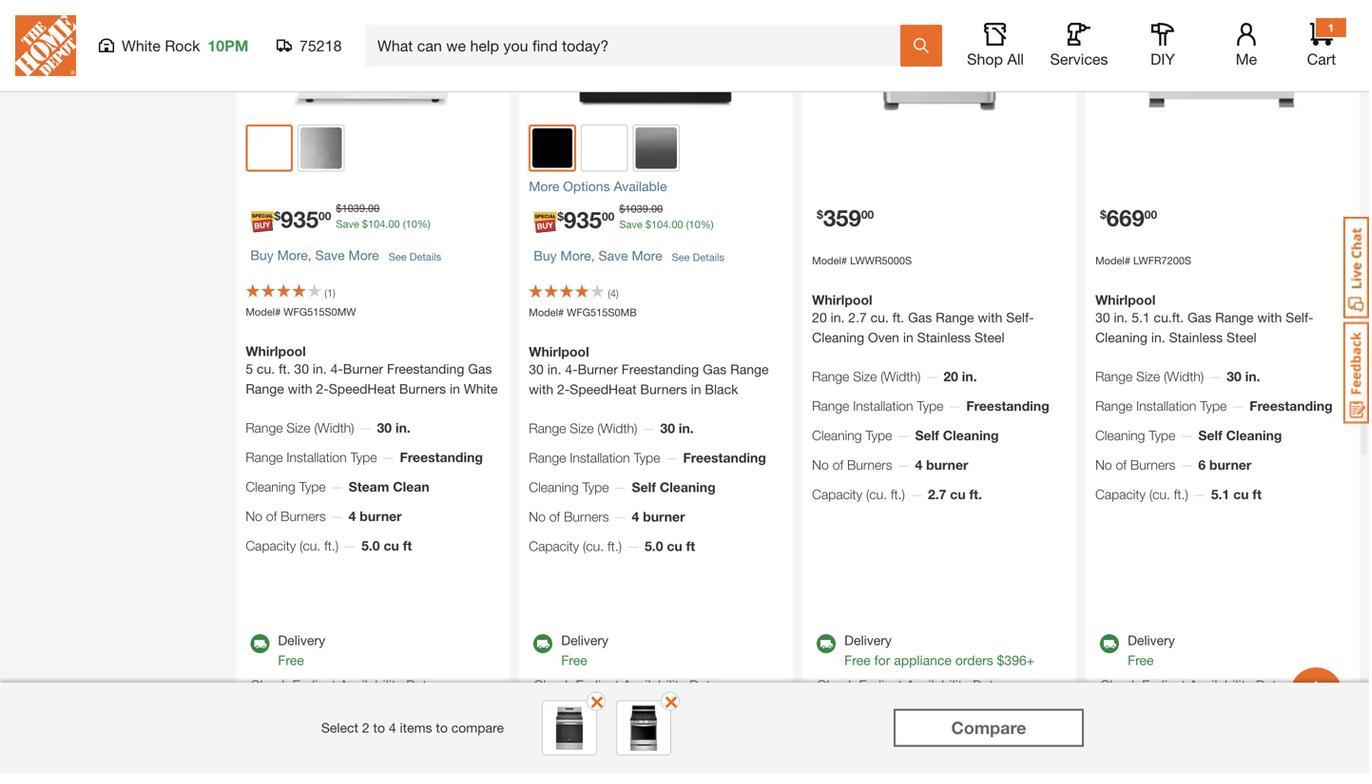 Task type: vqa. For each thing, say whether or not it's contained in the screenshot.
Date associated with 3rd Check Earliest Availability Date link from the left
yes



Task type: locate. For each thing, give the bounding box(es) containing it.
1 horizontal spatial white
[[464, 381, 498, 397]]

$
[[336, 202, 342, 215], [620, 203, 625, 215], [817, 208, 824, 221], [1101, 208, 1107, 221], [274, 209, 281, 223], [558, 210, 564, 223], [362, 218, 368, 230], [646, 218, 652, 231]]

1 10 from the left
[[406, 218, 417, 230]]

5.0 cu ft for clean
[[362, 538, 412, 554]]

2 delivery from the left
[[561, 633, 609, 648]]

4- down wfg515s0mw
[[331, 361, 343, 377]]

whirlpool 20 in. 2.7 cu. ft. gas range with self- cleaning oven in stainless steel
[[813, 292, 1035, 345]]

no of burners
[[813, 457, 893, 473], [1096, 457, 1176, 473], [246, 509, 326, 524], [529, 509, 609, 525]]

installation
[[853, 398, 914, 414], [1137, 398, 1197, 414], [287, 450, 347, 465], [570, 450, 630, 466]]

0 horizontal spatial $ 1039 . 00 save $ 104 . 00 ( 10 %)
[[336, 202, 431, 230]]

1 product image from the left
[[546, 704, 594, 752]]

0 horizontal spatial add to cart button
[[250, 705, 496, 747]]

2 104 from the left
[[652, 218, 669, 231]]

more
[[529, 179, 560, 194], [349, 247, 379, 263], [632, 248, 663, 264]]

$396+
[[998, 653, 1035, 668]]

1 earliest from the left
[[292, 677, 336, 693]]

whirlpool
[[813, 292, 873, 308], [1096, 292, 1156, 308], [246, 343, 306, 359], [529, 344, 590, 360]]

1 vertical spatial white
[[464, 381, 498, 397]]

in. down model# lwwr5000s
[[831, 310, 845, 325]]

20 in. 2.7 cu. ft. gas range with self-cleaning oven in stainless steel image
[[803, 0, 1077, 115]]

stainless steel image
[[301, 128, 342, 169], [636, 128, 677, 169]]

00 inside $ 669 00
[[1145, 208, 1158, 221]]

5.1 down "6 burner" at the right bottom of page
[[1212, 487, 1230, 502]]

1 horizontal spatial add to cart
[[615, 717, 698, 735]]

available shipping image
[[534, 635, 553, 654], [1101, 635, 1120, 654]]

2 add to cart from the left
[[615, 717, 698, 735]]

stainless steel image right white icon
[[301, 128, 342, 169]]

model#
[[813, 255, 848, 267], [1096, 255, 1131, 267], [246, 306, 281, 318], [529, 306, 564, 319]]

$ 935 00 for whirlpool 30 in. 4-burner freestanding gas range with 2-speedheat burners in black
[[558, 206, 615, 233]]

4- down model# wfg515s0mb
[[565, 362, 578, 377]]

2 stainless from the left
[[1170, 330, 1223, 345]]

0 horizontal spatial 935
[[281, 206, 319, 233]]

check earliest availability date for first add to cart button from the left
[[250, 677, 434, 693]]

20 down whirlpool 20 in. 2.7 cu. ft. gas range with self- cleaning oven in stainless steel
[[944, 369, 959, 384]]

3 date from the left
[[973, 677, 1001, 693]]

stainless up 20 in.
[[918, 330, 971, 345]]

in. left 'cu.ft.'
[[1114, 310, 1129, 325]]

1 more, from the left
[[277, 247, 312, 263]]

$ 935 00 down white icon
[[274, 206, 331, 233]]

earliest for first add to cart button from the left
[[292, 677, 336, 693]]

1 inside the cart 1
[[1329, 21, 1335, 34]]

to for 3rd add to cart button from the left
[[931, 717, 946, 735]]

30 in. down whirlpool 30 in. 4-burner freestanding gas range with 2-speedheat burners in black
[[661, 421, 694, 436]]

size down whirlpool 5 cu. ft. 30 in. 4-burner freestanding gas range with 2-speedheat burners in white
[[287, 420, 311, 436]]

buy more, save more button up ( 1 )
[[250, 236, 379, 275]]

1 delivery free from the left
[[278, 633, 325, 668]]

free inside the delivery free for appliance orders $396+
[[845, 653, 871, 668]]

30 right 5
[[294, 361, 309, 377]]

0 vertical spatial 20
[[813, 310, 827, 325]]

appliance
[[894, 653, 952, 668]]

white image
[[250, 128, 289, 168]]

1 buy from the left
[[250, 247, 274, 263]]

0 horizontal spatial buy more, save more button
[[250, 236, 379, 275]]

0 horizontal spatial available shipping image
[[534, 635, 553, 654]]

$ 935 00 down options
[[558, 206, 615, 233]]

1 horizontal spatial see details button
[[672, 240, 725, 275]]

3 add to cart button from the left
[[817, 705, 1063, 747]]

0 horizontal spatial self cleaning
[[632, 480, 716, 495]]

add to cart
[[331, 717, 415, 735], [615, 717, 698, 735], [898, 717, 982, 735]]

freestanding
[[387, 361, 465, 377], [622, 362, 699, 377], [967, 398, 1050, 414], [1250, 398, 1333, 414], [400, 450, 483, 465], [683, 450, 767, 466]]

model# for model# wfg515s0mb
[[529, 306, 564, 319]]

self cleaning for 669
[[1199, 428, 1283, 443]]

1 up wfg515s0mw
[[327, 287, 333, 299]]

more, up model# wfg515s0mw
[[277, 247, 312, 263]]

0 horizontal spatial more,
[[277, 247, 312, 263]]

1 stainless from the left
[[918, 330, 971, 345]]

0 horizontal spatial 1039
[[342, 202, 365, 215]]

1 horizontal spatial steel
[[1227, 330, 1257, 345]]

(
[[403, 218, 406, 230], [686, 218, 689, 231], [325, 287, 327, 299], [608, 287, 611, 300]]

whirlpool down model# wfg515s0mb
[[529, 344, 590, 360]]

0 horizontal spatial 2-
[[316, 381, 329, 397]]

whirlpool inside whirlpool 30 in. 4-burner freestanding gas range with 2-speedheat burners in black
[[529, 344, 590, 360]]

services
[[1051, 50, 1109, 68]]

0 vertical spatial cu.
[[871, 310, 889, 325]]

2 buy from the left
[[534, 248, 557, 264]]

cu. up oven
[[871, 310, 889, 325]]

1 horizontal spatial buy more, save more button
[[534, 237, 663, 275]]

0 horizontal spatial )
[[333, 287, 336, 299]]

3 availability from the left
[[907, 677, 969, 693]]

the home depot logo image
[[15, 15, 76, 76]]

1 horizontal spatial 20
[[944, 369, 959, 384]]

0 vertical spatial ft.
[[893, 310, 905, 325]]

in. down whirlpool 20 in. 2.7 cu. ft. gas range with self- cleaning oven in stainless steel
[[962, 369, 978, 384]]

30 inside whirlpool 5 cu. ft. 30 in. 4-burner freestanding gas range with 2-speedheat burners in white
[[294, 361, 309, 377]]

check earliest availability date link for 2nd available shipping icon from the right
[[534, 676, 718, 696]]

5 cu. ft. 30 in. 4-burner freestanding gas range with 2-speedheat burners in white image
[[236, 0, 510, 115]]

burner inside whirlpool 5 cu. ft. 30 in. 4-burner freestanding gas range with 2-speedheat burners in white
[[343, 361, 383, 377]]

size
[[853, 369, 877, 384], [1137, 369, 1161, 384], [287, 420, 311, 436], [570, 421, 594, 436]]

stainless steel image up more options available link
[[636, 128, 677, 169]]

0 horizontal spatial stainless
[[918, 330, 971, 345]]

4 free from the left
[[1128, 653, 1154, 668]]

2 availability from the left
[[623, 677, 686, 693]]

1 horizontal spatial %)
[[701, 218, 714, 231]]

2 horizontal spatial in
[[904, 330, 914, 345]]

in
[[904, 330, 914, 345], [450, 381, 460, 397], [691, 382, 702, 397]]

delivery inside the delivery free for appliance orders $396+
[[845, 633, 892, 648]]

0 horizontal spatial ft
[[403, 538, 412, 554]]

delivery
[[278, 633, 325, 648], [561, 633, 609, 648], [845, 633, 892, 648], [1128, 633, 1176, 648]]

3 add from the left
[[898, 717, 927, 735]]

1 104 from the left
[[368, 218, 386, 230]]

cu.
[[871, 310, 889, 325], [257, 361, 275, 377]]

935 down white icon
[[281, 206, 319, 233]]

1 horizontal spatial cu.
[[871, 310, 889, 325]]

$ 935 00 for whirlpool 5 cu. ft. 30 in. 4-burner freestanding gas range with 2-speedheat burners in white
[[274, 206, 331, 233]]

see for range
[[672, 251, 690, 263]]

$ 935 00
[[274, 206, 331, 233], [558, 206, 615, 233]]

0 horizontal spatial add
[[331, 717, 360, 735]]

freestanding inside whirlpool 30 in. 4-burner freestanding gas range with 2-speedheat burners in black
[[622, 362, 699, 377]]

see
[[389, 250, 407, 263], [672, 251, 690, 263]]

0 horizontal spatial buy more, save more see details
[[250, 247, 441, 263]]

buy for whirlpool 5 cu. ft. 30 in. 4-burner freestanding gas range with 2-speedheat burners in white
[[250, 247, 274, 263]]

1 horizontal spatial available shipping image
[[817, 635, 836, 654]]

2 steel from the left
[[1227, 330, 1257, 345]]

0 horizontal spatial details
[[410, 250, 441, 263]]

0 horizontal spatial more
[[349, 247, 379, 263]]

cu. inside whirlpool 20 in. 2.7 cu. ft. gas range with self- cleaning oven in stainless steel
[[871, 310, 889, 325]]

30 in. down whirlpool 30 in. 5.1 cu.ft. gas range with self- cleaning in. stainless steel
[[1227, 369, 1261, 384]]

0 horizontal spatial burner
[[343, 361, 383, 377]]

date
[[406, 677, 434, 693], [690, 677, 718, 693], [973, 677, 1001, 693], [1257, 677, 1284, 693]]

more down 'available'
[[632, 248, 663, 264]]

buy more, save more button
[[250, 236, 379, 275], [534, 237, 663, 275]]

0 horizontal spatial product image
[[546, 704, 594, 752]]

range size (width) down oven
[[813, 369, 921, 384]]

0 vertical spatial 2.7
[[849, 310, 867, 325]]

more down black icon
[[529, 179, 560, 194]]

3 delivery from the left
[[845, 633, 892, 648]]

buy more, save more see details for freestanding
[[534, 248, 725, 264]]

2 date from the left
[[690, 677, 718, 693]]

to for 2nd add to cart button from right
[[648, 717, 663, 735]]

more, up model# wfg515s0mb
[[561, 248, 595, 264]]

1 steel from the left
[[975, 330, 1005, 345]]

in. down wfg515s0mw
[[313, 361, 327, 377]]

details
[[410, 250, 441, 263], [693, 251, 725, 263]]

availability
[[340, 677, 403, 693], [623, 677, 686, 693], [907, 677, 969, 693], [1190, 677, 1253, 693]]

30 left 'cu.ft.'
[[1096, 310, 1111, 325]]

2 10 from the left
[[689, 218, 701, 231]]

(width)
[[881, 369, 921, 384], [1165, 369, 1205, 384], [314, 420, 354, 436], [598, 421, 638, 436]]

cu
[[951, 487, 966, 502], [1234, 487, 1250, 502], [384, 538, 399, 554], [667, 539, 683, 554]]

self
[[916, 428, 940, 443], [1199, 428, 1223, 443], [632, 480, 656, 495]]

size down 'cu.ft.'
[[1137, 369, 1161, 384]]

%) for whirlpool 30 in. 4-burner freestanding gas range with 2-speedheat burners in black
[[701, 218, 714, 231]]

model# left wfg515s0mw
[[246, 306, 281, 318]]

0 horizontal spatial 1
[[327, 287, 333, 299]]

add for first add to cart button from the left
[[331, 717, 360, 735]]

2 horizontal spatial add
[[898, 717, 927, 735]]

0 vertical spatial 5.1
[[1132, 310, 1151, 325]]

1 horizontal spatial in
[[691, 382, 702, 397]]

buy more, save more button for burner
[[534, 237, 663, 275]]

5.0 for self
[[645, 539, 663, 554]]

2.7 inside whirlpool 20 in. 2.7 cu. ft. gas range with self- cleaning oven in stainless steel
[[849, 310, 867, 325]]

diy button
[[1133, 23, 1194, 68]]

whirlpool 30 in. 4-burner freestanding gas range with 2-speedheat burners in black
[[529, 344, 769, 397]]

2 free from the left
[[561, 653, 588, 668]]

2 check earliest availability date from the left
[[534, 677, 718, 693]]

1 horizontal spatial 4-
[[565, 362, 578, 377]]

2 horizontal spatial self cleaning
[[1199, 428, 1283, 443]]

2 horizontal spatial 4 burner
[[916, 457, 969, 473]]

burner down wfg515s0mb
[[578, 362, 618, 377]]

(width) down whirlpool 30 in. 4-burner freestanding gas range with 2-speedheat burners in black
[[598, 421, 638, 436]]

available shipping image for free for appliance orders $396+
[[817, 635, 836, 654]]

1 horizontal spatial self-
[[1286, 310, 1314, 325]]

whirlpool inside whirlpool 30 in. 5.1 cu.ft. gas range with self- cleaning in. stainless steel
[[1096, 292, 1156, 308]]

0 horizontal spatial see
[[389, 250, 407, 263]]

0 horizontal spatial 30 in.
[[377, 420, 411, 436]]

10pm
[[208, 37, 249, 55]]

0 horizontal spatial delivery free
[[278, 633, 325, 668]]

3 check earliest availability date link from the left
[[817, 676, 1001, 696]]

see details button for range
[[672, 240, 725, 275]]

1 horizontal spatial delivery free
[[561, 633, 609, 668]]

ft. inside whirlpool 20 in. 2.7 cu. ft. gas range with self- cleaning oven in stainless steel
[[893, 310, 905, 325]]

(cu.
[[867, 487, 888, 502], [1150, 487, 1171, 502], [300, 538, 321, 554], [583, 539, 604, 554]]

2 add to cart button from the left
[[534, 705, 779, 747]]

)
[[333, 287, 336, 299], [616, 287, 619, 300]]

1 see from the left
[[389, 250, 407, 263]]

1 horizontal spatial 1
[[1329, 21, 1335, 34]]

speedheat down wfg515s0mw
[[329, 381, 396, 397]]

2 %) from the left
[[701, 218, 714, 231]]

2 horizontal spatial delivery free
[[1128, 633, 1176, 668]]

delivery free for first add to cart button from the left
[[278, 633, 325, 668]]

whirlpool down model# lwwr5000s
[[813, 292, 873, 308]]

10 for burner
[[406, 218, 417, 230]]

2
[[362, 720, 370, 736]]

) up wfg515s0mw
[[333, 287, 336, 299]]

no
[[813, 457, 829, 473], [1096, 457, 1113, 473], [246, 509, 263, 524], [529, 509, 546, 525]]

1 buy more, save more see details from the left
[[250, 247, 441, 263]]

2 available shipping image from the left
[[817, 635, 836, 654]]

4 burner
[[916, 457, 969, 473], [349, 509, 402, 524], [632, 509, 685, 525]]

whirlpool for ft.
[[246, 343, 306, 359]]

1 details from the left
[[410, 250, 441, 263]]

30 in. for 5 cu. ft. 30 in. 4-burner freestanding gas range with 2-speedheat burners in white
[[377, 420, 411, 436]]

capacity
[[813, 487, 863, 502], [1096, 487, 1146, 502], [246, 538, 296, 554], [529, 539, 579, 554]]

in. down whirlpool 30 in. 4-burner freestanding gas range with 2-speedheat burners in black
[[679, 421, 694, 436]]

0 horizontal spatial steel
[[975, 330, 1005, 345]]

1 date from the left
[[406, 677, 434, 693]]

earliest for 3rd add to cart button from the left
[[859, 677, 903, 693]]

check earliest availability date for 3rd add to cart button from the left
[[817, 677, 1001, 693]]

1 horizontal spatial burner
[[578, 362, 618, 377]]

1 add from the left
[[331, 717, 360, 735]]

$ 669 00
[[1101, 204, 1158, 231]]

buy more, save more see details up ( 4 )
[[534, 248, 725, 264]]

0 horizontal spatial white
[[122, 37, 161, 55]]

whirlpool inside whirlpool 5 cu. ft. 30 in. 4-burner freestanding gas range with 2-speedheat burners in white
[[246, 343, 306, 359]]

in.
[[831, 310, 845, 325], [1114, 310, 1129, 325], [1152, 330, 1166, 345], [313, 361, 327, 377], [548, 362, 562, 377], [962, 369, 978, 384], [1246, 369, 1261, 384], [396, 420, 411, 436], [679, 421, 694, 436]]

cart for first add to cart button from the left
[[384, 717, 415, 735]]

2 935 from the left
[[564, 206, 602, 233]]

1 horizontal spatial add to cart button
[[534, 705, 779, 747]]

speedheat
[[329, 381, 396, 397], [570, 382, 637, 397]]

5.0
[[362, 538, 380, 554], [645, 539, 663, 554]]

935 for whirlpool 5 cu. ft. 30 in. 4-burner freestanding gas range with 2-speedheat burners in white
[[281, 206, 319, 233]]

more up wfg515s0mw
[[349, 247, 379, 263]]

in. down model# wfg515s0mb
[[548, 362, 562, 377]]

whirlpool inside whirlpool 20 in. 2.7 cu. ft. gas range with self- cleaning oven in stainless steel
[[813, 292, 873, 308]]

30 up steam clean
[[377, 420, 392, 436]]

1 vertical spatial ft.
[[279, 361, 291, 377]]

1 horizontal spatial self
[[916, 428, 940, 443]]

2 horizontal spatial self
[[1199, 428, 1223, 443]]

75218 button
[[277, 36, 342, 55]]

1
[[1329, 21, 1335, 34], [327, 287, 333, 299]]

burners inside whirlpool 30 in. 4-burner freestanding gas range with 2-speedheat burners in black
[[641, 382, 687, 397]]

1 delivery from the left
[[278, 633, 325, 648]]

2 $ 935 00 from the left
[[558, 206, 615, 233]]

range size (width) down 5
[[246, 420, 354, 436]]

1 horizontal spatial $ 1039 . 00 save $ 104 . 00 ( 10 %)
[[620, 203, 714, 231]]

30 down model# wfg515s0mb
[[529, 362, 544, 377]]

1 horizontal spatial 5.0 cu ft
[[645, 539, 696, 554]]

whirlpool 5 cu. ft. 30 in. 4-burner freestanding gas range with 2-speedheat burners in white
[[246, 343, 498, 397]]

0 horizontal spatial stainless steel image
[[301, 128, 342, 169]]

model# down 669
[[1096, 255, 1131, 267]]

0 horizontal spatial available shipping image
[[250, 635, 270, 654]]

add for 3rd add to cart button from the left
[[898, 717, 927, 735]]

2 check from the left
[[534, 677, 572, 693]]

0 horizontal spatial speedheat
[[329, 381, 396, 397]]

buy more, save more see details up ( 1 )
[[250, 247, 441, 263]]

1 horizontal spatial see
[[672, 251, 690, 263]]

2 horizontal spatial ft.
[[970, 487, 983, 502]]

to
[[365, 717, 379, 735], [648, 717, 663, 735], [931, 717, 946, 735], [373, 720, 385, 736], [436, 720, 448, 736]]

2 product image from the left
[[620, 704, 668, 752]]

0 horizontal spatial self-
[[1007, 310, 1035, 325]]

free for first add to cart button from the left
[[278, 653, 304, 668]]

earliest for 2nd add to cart button from right
[[576, 677, 619, 693]]

1 horizontal spatial buy
[[534, 248, 557, 264]]

add for 2nd add to cart button from right
[[615, 717, 644, 735]]

whirlpool down the model# lwfr7200s
[[1096, 292, 1156, 308]]

2 horizontal spatial add to cart button
[[817, 705, 1063, 747]]

1 935 from the left
[[281, 206, 319, 233]]

buy up model# wfg515s0mb
[[534, 248, 557, 264]]

0 horizontal spatial see details button
[[389, 239, 441, 275]]

1 $ 935 00 from the left
[[274, 206, 331, 233]]

1 vertical spatial 5.1
[[1212, 487, 1230, 502]]

in. inside whirlpool 30 in. 4-burner freestanding gas range with 2-speedheat burners in black
[[548, 362, 562, 377]]

1 free from the left
[[278, 653, 304, 668]]

1 horizontal spatial 2-
[[557, 382, 570, 397]]

3 earliest from the left
[[859, 677, 903, 693]]

2 horizontal spatial ft
[[1253, 487, 1262, 502]]

1039
[[342, 202, 365, 215], [625, 203, 649, 215]]

range installation type
[[813, 398, 944, 414], [1096, 398, 1227, 414], [246, 450, 377, 465], [529, 450, 661, 466]]

whirlpool up 5
[[246, 343, 306, 359]]

with
[[978, 310, 1003, 325], [1258, 310, 1283, 325], [288, 381, 313, 397], [529, 382, 554, 397]]

2 check earliest availability date link from the left
[[534, 676, 718, 696]]

2 stainless steel image from the left
[[636, 128, 677, 169]]

add to cart for first add to cart button from the left
[[331, 717, 415, 735]]

1 add to cart from the left
[[331, 717, 415, 735]]

save up wfg515s0mw
[[336, 218, 359, 230]]

3 check from the left
[[817, 677, 856, 693]]

clean
[[393, 479, 430, 495]]

1 available shipping image from the left
[[250, 635, 270, 654]]

30 in.
[[1227, 369, 1261, 384], [377, 420, 411, 436], [661, 421, 694, 436]]

1 %) from the left
[[417, 218, 431, 230]]

2- down wfg515s0mw
[[316, 381, 329, 397]]

cu. right 5
[[257, 361, 275, 377]]

ft for 5 cu. ft. 30 in. 4-burner freestanding gas range with 2-speedheat burners in white
[[403, 538, 412, 554]]

5.0 cu ft
[[362, 538, 412, 554], [645, 539, 696, 554]]

2- down model# wfg515s0mb
[[557, 382, 570, 397]]

) up wfg515s0mb
[[616, 287, 619, 300]]

0 horizontal spatial buy
[[250, 247, 274, 263]]

in inside whirlpool 30 in. 4-burner freestanding gas range with 2-speedheat burners in black
[[691, 382, 702, 397]]

delivery for 3rd add to cart button from the left
[[845, 633, 892, 648]]

1 horizontal spatial 104
[[652, 218, 669, 231]]

buy
[[250, 247, 274, 263], [534, 248, 557, 264]]

3 check earliest availability date from the left
[[817, 677, 1001, 693]]

gas inside whirlpool 30 in. 5.1 cu.ft. gas range with self- cleaning in. stainless steel
[[1188, 310, 1212, 325]]

10
[[406, 218, 417, 230], [689, 218, 701, 231]]

$ inside '$ 359 00'
[[817, 208, 824, 221]]

burner
[[927, 457, 969, 473], [1210, 457, 1252, 473], [360, 509, 402, 524], [643, 509, 685, 525]]

0 horizontal spatial 10
[[406, 218, 417, 230]]

cart 1
[[1308, 21, 1337, 68]]

1 for (
[[327, 287, 333, 299]]

2 buy more, save more see details from the left
[[534, 248, 725, 264]]

free
[[278, 653, 304, 668], [561, 653, 588, 668], [845, 653, 871, 668], [1128, 653, 1154, 668]]

model# left wfg515s0mb
[[529, 306, 564, 319]]

3 free from the left
[[845, 653, 871, 668]]

save
[[336, 218, 359, 230], [620, 218, 643, 231], [315, 247, 345, 263], [599, 248, 628, 264]]

4 availability from the left
[[1190, 677, 1253, 693]]

0 horizontal spatial 20
[[813, 310, 827, 325]]

2 self- from the left
[[1286, 310, 1314, 325]]

1 check earliest availability date from the left
[[250, 677, 434, 693]]

3 delivery free from the left
[[1128, 633, 1176, 668]]

2 details from the left
[[693, 251, 725, 263]]

5.1 left 'cu.ft.'
[[1132, 310, 1151, 325]]

%)
[[417, 218, 431, 230], [701, 218, 714, 231]]

burner
[[343, 361, 383, 377], [578, 362, 618, 377]]

1 horizontal spatial buy more, save more see details
[[534, 248, 725, 264]]

30 inside whirlpool 30 in. 5.1 cu.ft. gas range with self- cleaning in. stainless steel
[[1096, 310, 1111, 325]]

0 horizontal spatial 4-
[[331, 361, 343, 377]]

1 check earliest availability date link from the left
[[250, 676, 434, 696]]

2 delivery free from the left
[[561, 633, 609, 668]]

gas inside whirlpool 30 in. 4-burner freestanding gas range with 2-speedheat burners in black
[[703, 362, 727, 377]]

model# for model# lwfr7200s
[[1096, 255, 1131, 267]]

3 add to cart from the left
[[898, 717, 982, 735]]

cleaning type
[[813, 428, 893, 443], [1096, 428, 1176, 443], [246, 479, 326, 495], [529, 480, 609, 495]]

speedheat down wfg515s0mb
[[570, 382, 637, 397]]

check for 2nd add to cart button from right
[[534, 677, 572, 693]]

in inside whirlpool 5 cu. ft. 30 in. 4-burner freestanding gas range with 2-speedheat burners in white
[[450, 381, 460, 397]]

0 horizontal spatial 4 burner
[[349, 509, 402, 524]]

in for 30
[[691, 382, 702, 397]]

of
[[833, 457, 844, 473], [1116, 457, 1127, 473], [266, 509, 277, 524], [550, 509, 560, 525]]

feedback link image
[[1344, 322, 1370, 424]]

935
[[281, 206, 319, 233], [564, 206, 602, 233]]

ft. inside whirlpool 5 cu. ft. 30 in. 4-burner freestanding gas range with 2-speedheat burners in white
[[279, 361, 291, 377]]

stainless down 'cu.ft.'
[[1170, 330, 1223, 345]]

product image
[[546, 704, 594, 752], [620, 704, 668, 752]]

orders
[[956, 653, 994, 668]]

1 horizontal spatial )
[[616, 287, 619, 300]]

lwwr5000s
[[851, 255, 912, 267]]

white image
[[584, 128, 625, 169]]

5.1 cu ft
[[1212, 487, 1262, 502]]

1 horizontal spatial ft
[[686, 539, 696, 554]]

available
[[614, 179, 667, 194]]

steel inside whirlpool 30 in. 5.1 cu.ft. gas range with self- cleaning in. stainless steel
[[1227, 330, 1257, 345]]

wfg515s0mw
[[284, 306, 356, 318]]

1039 for freestanding
[[625, 203, 649, 215]]

compare
[[952, 718, 1027, 738]]

check
[[250, 677, 289, 693], [534, 677, 572, 693], [817, 677, 856, 693], [1101, 677, 1139, 693]]

buy more, save more button up ( 4 )
[[534, 237, 663, 275]]

10 for range
[[689, 218, 701, 231]]

2.7 cu ft.
[[928, 487, 983, 502]]

ft.
[[893, 310, 905, 325], [279, 361, 291, 377], [970, 487, 983, 502]]

compare button
[[894, 709, 1084, 747]]

0 horizontal spatial cu.
[[257, 361, 275, 377]]

shop all button
[[966, 23, 1026, 68]]

1 right the me button
[[1329, 21, 1335, 34]]

in inside whirlpool 20 in. 2.7 cu. ft. gas range with self- cleaning oven in stainless steel
[[904, 330, 914, 345]]

1 horizontal spatial 5.0
[[645, 539, 663, 554]]

available shipping image
[[250, 635, 270, 654], [817, 635, 836, 654]]

steel
[[975, 330, 1005, 345], [1227, 330, 1257, 345]]

1 horizontal spatial 30 in.
[[661, 421, 694, 436]]

black
[[705, 382, 739, 397]]

1 horizontal spatial ft.
[[893, 310, 905, 325]]

1 stainless steel image from the left
[[301, 128, 342, 169]]

see details button for burner
[[389, 239, 441, 275]]

1 vertical spatial 1
[[327, 287, 333, 299]]

20 down model# lwwr5000s
[[813, 310, 827, 325]]

20 in.
[[944, 369, 978, 384]]

1 horizontal spatial 5.1
[[1212, 487, 1230, 502]]

model# lwwr5000s
[[813, 255, 912, 267]]

model# down 359
[[813, 255, 848, 267]]

1 horizontal spatial speedheat
[[570, 382, 637, 397]]

1 self- from the left
[[1007, 310, 1035, 325]]

self-
[[1007, 310, 1035, 325], [1286, 310, 1314, 325]]

check earliest availability date link for 2nd available shipping icon from left
[[1101, 676, 1284, 696]]

1 availability from the left
[[340, 677, 403, 693]]

me button
[[1217, 23, 1278, 68]]

( 4 )
[[608, 287, 619, 300]]

model# for model# wfg515s0mw
[[246, 306, 281, 318]]

0 horizontal spatial 5.1
[[1132, 310, 1151, 325]]

speedheat inside whirlpool 5 cu. ft. 30 in. 4-burner freestanding gas range with 2-speedheat burners in white
[[329, 381, 396, 397]]

30 in. up steam clean
[[377, 420, 411, 436]]

2 see from the left
[[672, 251, 690, 263]]

availability for 2nd add to cart button from right
[[623, 677, 686, 693]]

1 vertical spatial cu.
[[257, 361, 275, 377]]

cart
[[1308, 50, 1337, 68], [384, 717, 415, 735], [667, 717, 698, 735], [950, 717, 982, 735]]

ft for 30 in. 4-burner freestanding gas range with 2-speedheat burners in black
[[686, 539, 696, 554]]

1 check from the left
[[250, 677, 289, 693]]

buy up model# wfg515s0mw
[[250, 247, 274, 263]]

1 horizontal spatial $ 935 00
[[558, 206, 615, 233]]

2 add from the left
[[615, 717, 644, 735]]

0 horizontal spatial 2.7
[[849, 310, 867, 325]]

freestanding inside whirlpool 5 cu. ft. 30 in. 4-burner freestanding gas range with 2-speedheat burners in white
[[387, 361, 465, 377]]

2 more, from the left
[[561, 248, 595, 264]]

935 down options
[[564, 206, 602, 233]]

2 vertical spatial ft.
[[970, 487, 983, 502]]

5.0 for steam
[[362, 538, 380, 554]]

20
[[813, 310, 827, 325], [944, 369, 959, 384]]

1 horizontal spatial stainless
[[1170, 330, 1223, 345]]

delivery free for 2nd add to cart button from right
[[561, 633, 609, 668]]

1039 for in.
[[342, 202, 365, 215]]

self for 359
[[916, 428, 940, 443]]

2 horizontal spatial more
[[632, 248, 663, 264]]

1 horizontal spatial add
[[615, 717, 644, 735]]

range inside whirlpool 30 in. 4-burner freestanding gas range with 2-speedheat burners in black
[[731, 362, 769, 377]]

0 horizontal spatial $ 935 00
[[274, 206, 331, 233]]

1 for cart
[[1329, 21, 1335, 34]]

free for 2nd add to cart button from right
[[561, 653, 588, 668]]

2 earliest from the left
[[576, 677, 619, 693]]

1 horizontal spatial 10
[[689, 218, 701, 231]]

see details button
[[389, 239, 441, 275], [672, 240, 725, 275]]

4 check earliest availability date link from the left
[[1101, 676, 1284, 696]]

range inside whirlpool 20 in. 2.7 cu. ft. gas range with self- cleaning oven in stainless steel
[[936, 310, 975, 325]]

0 horizontal spatial 104
[[368, 218, 386, 230]]

whirlpool for 5.1
[[1096, 292, 1156, 308]]

00
[[368, 202, 380, 215], [652, 203, 663, 215], [862, 208, 874, 221], [1145, 208, 1158, 221], [319, 209, 331, 223], [602, 210, 615, 223], [389, 218, 400, 230], [672, 218, 684, 231]]

1 horizontal spatial self cleaning
[[916, 428, 999, 443]]

select 2 to 4 items to compare
[[321, 720, 504, 736]]

1 horizontal spatial stainless steel image
[[636, 128, 677, 169]]

0 horizontal spatial ft.
[[279, 361, 291, 377]]

burner down wfg515s0mw
[[343, 361, 383, 377]]



Task type: describe. For each thing, give the bounding box(es) containing it.
black image
[[533, 128, 572, 168]]

0 horizontal spatial self
[[632, 480, 656, 495]]

check for first add to cart button from the left
[[250, 677, 289, 693]]

compare
[[452, 720, 504, 736]]

self cleaning for 359
[[916, 428, 999, 443]]

5.1 inside whirlpool 30 in. 5.1 cu.ft. gas range with self- cleaning in. stainless steel
[[1132, 310, 1151, 325]]

(width) down 'cu.ft.'
[[1165, 369, 1205, 384]]

buy for whirlpool 30 in. 4-burner freestanding gas range with 2-speedheat burners in black
[[534, 248, 557, 264]]

30 inside whirlpool 30 in. 4-burner freestanding gas range with 2-speedheat burners in black
[[529, 362, 544, 377]]

cleaning inside whirlpool 30 in. 5.1 cu.ft. gas range with self- cleaning in. stainless steel
[[1096, 330, 1148, 345]]

4- inside whirlpool 5 cu. ft. 30 in. 4-burner freestanding gas range with 2-speedheat burners in white
[[331, 361, 343, 377]]

in. down 'cu.ft.'
[[1152, 330, 1166, 345]]

in. up clean
[[396, 420, 411, 436]]

(width) down oven
[[881, 369, 921, 384]]

30 down whirlpool 30 in. 5.1 cu.ft. gas range with self- cleaning in. stainless steel
[[1227, 369, 1242, 384]]

4 delivery from the left
[[1128, 633, 1176, 648]]

date for 2nd add to cart button from right
[[690, 677, 718, 693]]

oven
[[869, 330, 900, 345]]

2- inside whirlpool 5 cu. ft. 30 in. 4-burner freestanding gas range with 2-speedheat burners in white
[[316, 381, 329, 397]]

white inside whirlpool 5 cu. ft. 30 in. 4-burner freestanding gas range with 2-speedheat burners in white
[[464, 381, 498, 397]]

4 earliest from the left
[[1143, 677, 1186, 693]]

935 for whirlpool 30 in. 4-burner freestanding gas range with 2-speedheat burners in black
[[564, 206, 602, 233]]

save up ( 1 )
[[315, 247, 345, 263]]

rock
[[165, 37, 200, 55]]

date for 3rd add to cart button from the left
[[973, 677, 1001, 693]]

1 vertical spatial 20
[[944, 369, 959, 384]]

with inside whirlpool 20 in. 2.7 cu. ft. gas range with self- cleaning oven in stainless steel
[[978, 310, 1003, 325]]

2 horizontal spatial 30 in.
[[1227, 369, 1261, 384]]

burner inside whirlpool 30 in. 4-burner freestanding gas range with 2-speedheat burners in black
[[578, 362, 618, 377]]

6
[[1199, 457, 1206, 473]]

delivery for first add to cart button from the left
[[278, 633, 325, 648]]

range size (width) down 'cu.ft.'
[[1096, 369, 1205, 384]]

free for 3rd add to cart button from the left
[[845, 653, 871, 668]]

see for burner
[[389, 250, 407, 263]]

) for freestanding
[[616, 287, 619, 300]]

options
[[563, 179, 610, 194]]

more, for whirlpool 5 cu. ft. 30 in. 4-burner freestanding gas range with 2-speedheat burners in white
[[277, 247, 312, 263]]

359
[[824, 204, 862, 231]]

model# wfg515s0mb
[[529, 306, 637, 319]]

2- inside whirlpool 30 in. 4-burner freestanding gas range with 2-speedheat burners in black
[[557, 382, 570, 397]]

1 vertical spatial 2.7
[[928, 487, 947, 502]]

%) for whirlpool 5 cu. ft. 30 in. 4-burner freestanding gas range with 2-speedheat burners in white
[[417, 218, 431, 230]]

delivery free for appliance orders $396+
[[845, 633, 1035, 668]]

add to cart for 2nd add to cart button from right
[[615, 717, 698, 735]]

lwfr7200s
[[1134, 255, 1192, 267]]

with inside whirlpool 5 cu. ft. 30 in. 4-burner freestanding gas range with 2-speedheat burners in white
[[288, 381, 313, 397]]

buy more, save more see details for in.
[[250, 247, 441, 263]]

cu.ft.
[[1154, 310, 1185, 325]]

1 available shipping image from the left
[[534, 635, 553, 654]]

75218
[[300, 37, 342, 55]]

self for 669
[[1199, 428, 1223, 443]]

6 burner
[[1199, 457, 1252, 473]]

(width) up steam
[[314, 420, 354, 436]]

add to cart for 3rd add to cart button from the left
[[898, 717, 982, 735]]

size down oven
[[853, 369, 877, 384]]

items
[[400, 720, 432, 736]]

( 1 )
[[325, 287, 336, 299]]

4 burner for whirlpool 5 cu. ft. 30 in. 4-burner freestanding gas range with 2-speedheat burners in white
[[349, 509, 402, 524]]

669
[[1107, 204, 1145, 231]]

whirlpool for 2.7
[[813, 292, 873, 308]]

select
[[321, 720, 359, 736]]

availability for 3rd add to cart button from the left
[[907, 677, 969, 693]]

check earliest availability date link for available shipping image for free for appliance orders $396+
[[817, 676, 1001, 696]]

in. inside whirlpool 5 cu. ft. 30 in. 4-burner freestanding gas range with 2-speedheat burners in white
[[313, 361, 327, 377]]

1 add to cart button from the left
[[250, 705, 496, 747]]

model# for model# lwwr5000s
[[813, 255, 848, 267]]

30 in. 5.1 cu.ft. gas range with self-cleaning in. stainless steel image
[[1086, 0, 1360, 115]]

4 check from the left
[[1101, 677, 1139, 693]]

check earliest availability date for 2nd add to cart button from right
[[534, 677, 718, 693]]

5.0 cu ft for cleaning
[[645, 539, 696, 554]]

details for whirlpool 30 in. 4-burner freestanding gas range with 2-speedheat burners in black
[[693, 251, 725, 263]]

model# lwfr7200s
[[1096, 255, 1192, 267]]

1 horizontal spatial more
[[529, 179, 560, 194]]

diy
[[1151, 50, 1176, 68]]

20 inside whirlpool 20 in. 2.7 cu. ft. gas range with self- cleaning oven in stainless steel
[[813, 310, 827, 325]]

details for whirlpool 5 cu. ft. 30 in. 4-burner freestanding gas range with 2-speedheat burners in white
[[410, 250, 441, 263]]

more options available link
[[529, 177, 784, 197]]

stainless inside whirlpool 20 in. 2.7 cu. ft. gas range with self- cleaning oven in stainless steel
[[918, 330, 971, 345]]

30 in. 4-burner freestanding gas range with 2-speedheat burners in black image
[[520, 0, 794, 115]]

availability for first add to cart button from the left
[[340, 677, 403, 693]]

What can we help you find today? search field
[[378, 26, 900, 66]]

me
[[1236, 50, 1258, 68]]

to for first add to cart button from the left
[[365, 717, 379, 735]]

$ 1039 . 00 save $ 104 . 00 ( 10 %) for 4-
[[336, 202, 431, 230]]

more options available
[[529, 179, 667, 194]]

$ 1039 . 00 save $ 104 . 00 ( 10 %) for gas
[[620, 203, 714, 231]]

with inside whirlpool 30 in. 5.1 cu.ft. gas range with self- cleaning in. stainless steel
[[1258, 310, 1283, 325]]

30 in. for 30 in. 4-burner freestanding gas range with 2-speedheat burners in black
[[661, 421, 694, 436]]

gas inside whirlpool 20 in. 2.7 cu. ft. gas range with self- cleaning oven in stainless steel
[[909, 310, 932, 325]]

more, for whirlpool 30 in. 4-burner freestanding gas range with 2-speedheat burners in black
[[561, 248, 595, 264]]

shop all
[[968, 50, 1024, 68]]

4- inside whirlpool 30 in. 4-burner freestanding gas range with 2-speedheat burners in black
[[565, 362, 578, 377]]

stainless inside whirlpool 30 in. 5.1 cu.ft. gas range with self- cleaning in. stainless steel
[[1170, 330, 1223, 345]]

whirlpool 30 in. 5.1 cu.ft. gas range with self- cleaning in. stainless steel
[[1096, 292, 1314, 345]]

steel inside whirlpool 20 in. 2.7 cu. ft. gas range with self- cleaning oven in stainless steel
[[975, 330, 1005, 345]]

4 date from the left
[[1257, 677, 1284, 693]]

shop
[[968, 50, 1004, 68]]

save up ( 4 )
[[599, 248, 628, 264]]

gas inside whirlpool 5 cu. ft. 30 in. 4-burner freestanding gas range with 2-speedheat burners in white
[[468, 361, 492, 377]]

in. inside whirlpool 20 in. 2.7 cu. ft. gas range with self- cleaning oven in stainless steel
[[831, 310, 845, 325]]

buy more, save more button for 30
[[250, 236, 379, 275]]

4 check earliest availability date from the left
[[1101, 677, 1284, 693]]

steam clean
[[349, 479, 430, 495]]

5
[[246, 361, 253, 377]]

00 inside '$ 359 00'
[[862, 208, 874, 221]]

cu. inside whirlpool 5 cu. ft. 30 in. 4-burner freestanding gas range with 2-speedheat burners in white
[[257, 361, 275, 377]]

live chat image
[[1344, 217, 1370, 319]]

) for in.
[[333, 287, 336, 299]]

services button
[[1049, 23, 1110, 68]]

range size (width) down whirlpool 30 in. 4-burner freestanding gas range with 2-speedheat burners in black
[[529, 421, 638, 436]]

whirlpool for 4-
[[529, 344, 590, 360]]

self- inside whirlpool 20 in. 2.7 cu. ft. gas range with self- cleaning oven in stainless steel
[[1007, 310, 1035, 325]]

date for first add to cart button from the left
[[406, 677, 434, 693]]

save down 'available'
[[620, 218, 643, 231]]

more for whirlpool 30 in. 4-burner freestanding gas range with 2-speedheat burners in black
[[632, 248, 663, 264]]

range inside whirlpool 30 in. 5.1 cu.ft. gas range with self- cleaning in. stainless steel
[[1216, 310, 1254, 325]]

self- inside whirlpool 30 in. 5.1 cu.ft. gas range with self- cleaning in. stainless steel
[[1286, 310, 1314, 325]]

check earliest availability date link for available shipping image associated with free
[[250, 676, 434, 696]]

104 for gas
[[652, 218, 669, 231]]

cart for 3rd add to cart button from the left
[[950, 717, 982, 735]]

speedheat inside whirlpool 30 in. 4-burner freestanding gas range with 2-speedheat burners in black
[[570, 382, 637, 397]]

check for 3rd add to cart button from the left
[[817, 677, 856, 693]]

30 down whirlpool 30 in. 4-burner freestanding gas range with 2-speedheat burners in black
[[661, 421, 675, 436]]

cleaning inside whirlpool 20 in. 2.7 cu. ft. gas range with self- cleaning oven in stainless steel
[[813, 330, 865, 345]]

in. down whirlpool 30 in. 5.1 cu.ft. gas range with self- cleaning in. stainless steel
[[1246, 369, 1261, 384]]

range inside whirlpool 5 cu. ft. 30 in. 4-burner freestanding gas range with 2-speedheat burners in white
[[246, 381, 284, 397]]

steam
[[349, 479, 389, 495]]

available shipping image for free
[[250, 635, 270, 654]]

all
[[1008, 50, 1024, 68]]

for
[[875, 653, 891, 668]]

white rock 10pm
[[122, 37, 249, 55]]

cart for 2nd add to cart button from right
[[667, 717, 698, 735]]

2 available shipping image from the left
[[1101, 635, 1120, 654]]

104 for 4-
[[368, 218, 386, 230]]

with inside whirlpool 30 in. 4-burner freestanding gas range with 2-speedheat burners in black
[[529, 382, 554, 397]]

size down whirlpool 30 in. 4-burner freestanding gas range with 2-speedheat burners in black
[[570, 421, 594, 436]]

more for whirlpool 5 cu. ft. 30 in. 4-burner freestanding gas range with 2-speedheat burners in white
[[349, 247, 379, 263]]

burners inside whirlpool 5 cu. ft. 30 in. 4-burner freestanding gas range with 2-speedheat burners in white
[[399, 381, 446, 397]]

delivery for 2nd add to cart button from right
[[561, 633, 609, 648]]

in for 20
[[904, 330, 914, 345]]

4 burner for whirlpool 30 in. 4-burner freestanding gas range with 2-speedheat burners in black
[[632, 509, 685, 525]]

wfg515s0mb
[[567, 306, 637, 319]]

$ 359 00
[[817, 204, 874, 231]]

model# wfg515s0mw
[[246, 306, 356, 318]]

$ inside $ 669 00
[[1101, 208, 1107, 221]]



